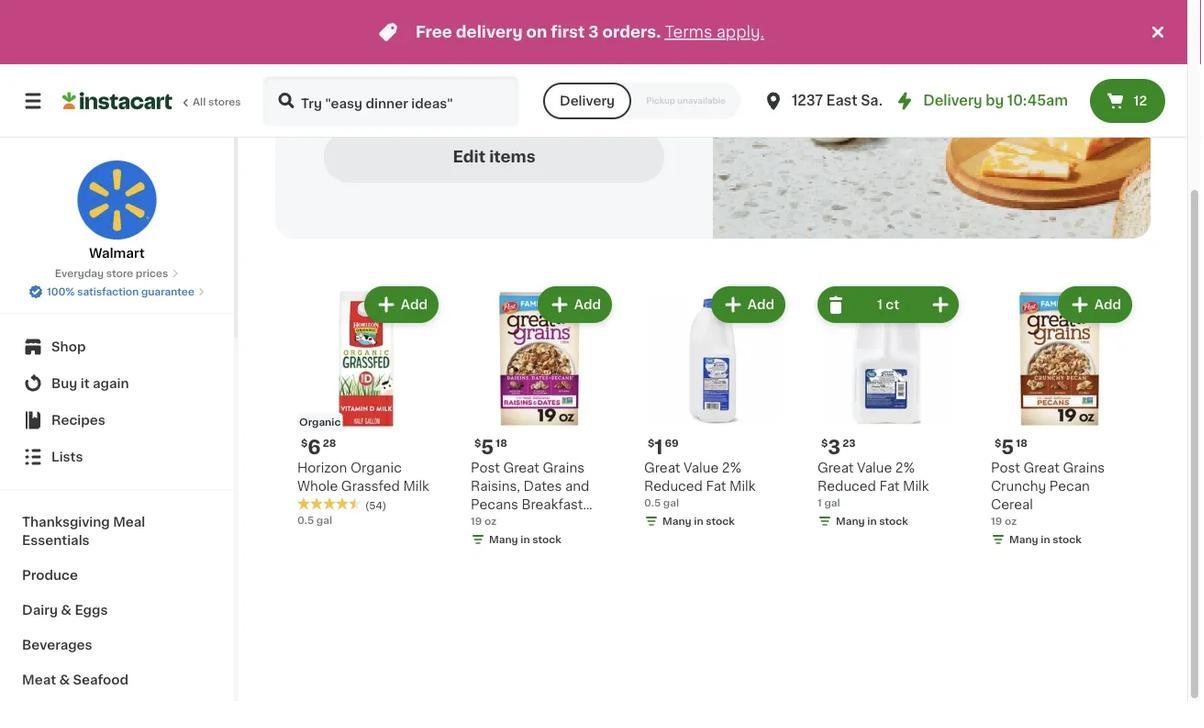 Task type: locate. For each thing, give the bounding box(es) containing it.
post inside post great grains raisins, dates and pecans breakfast cereal
[[471, 462, 500, 474]]

1 great from the left
[[503, 462, 540, 474]]

orders.
[[603, 24, 661, 40]]

18
[[496, 438, 507, 448], [1016, 438, 1028, 448]]

thanksgiving meal essentials link
[[11, 505, 223, 558]]

2 product group from the left
[[463, 283, 616, 565]]

lists link
[[11, 439, 223, 475]]

5 up "crunchy" on the right bottom of page
[[1002, 437, 1014, 457]]

oz down "crunchy" on the right bottom of page
[[1005, 516, 1017, 526]]

0 horizontal spatial milk
[[403, 480, 429, 493]]

it
[[81, 377, 90, 390]]

0 horizontal spatial cereal
[[471, 517, 513, 530]]

delivery
[[456, 24, 523, 40]]

delivery down the free delivery on first 3 orders. terms apply.
[[560, 95, 615, 107]]

1 vertical spatial 0.5
[[297, 515, 314, 525]]

4 add button from the left
[[1060, 288, 1131, 321]]

1 horizontal spatial grains
[[1063, 462, 1105, 474]]

fat inside great value 2% reduced fat milk 0.5 gal
[[706, 480, 726, 493]]

items
[[489, 149, 536, 165]]

cereal down pecans
[[471, 517, 513, 530]]

1 horizontal spatial 0.5
[[644, 498, 661, 508]]

free
[[416, 24, 452, 40]]

None search field
[[262, 75, 519, 127]]

0 vertical spatial 3
[[589, 24, 599, 40]]

great down $ 1 69 at the right bottom
[[644, 462, 681, 474]]

1 horizontal spatial $ 5 18
[[995, 437, 1028, 457]]

0 horizontal spatial value
[[684, 462, 719, 474]]

0.5 down $ 1 69 at the right bottom
[[644, 498, 661, 508]]

0 vertical spatial organic
[[299, 417, 341, 427]]

0 horizontal spatial oz
[[485, 516, 497, 526]]

$ left 23
[[821, 438, 828, 448]]

1 post from the left
[[471, 462, 500, 474]]

many down 19 oz
[[489, 535, 518, 545]]

pecan
[[1050, 480, 1090, 493]]

gal down $ 3 23
[[824, 498, 840, 508]]

3 add from the left
[[748, 298, 775, 311]]

1 horizontal spatial cereal
[[991, 498, 1033, 511]]

1 horizontal spatial gal
[[663, 498, 679, 508]]

0 horizontal spatial 0.5
[[297, 515, 314, 525]]

walmart logo image
[[77, 160, 157, 240]]

$ inside $ 1 69
[[648, 438, 655, 448]]

0 horizontal spatial delivery
[[560, 95, 615, 107]]

1 horizontal spatial value
[[857, 462, 892, 474]]

1 vertical spatial &
[[59, 674, 70, 686]]

4 product group from the left
[[810, 283, 963, 565]]

$ inside $ 3 23
[[821, 438, 828, 448]]

recipes link
[[11, 402, 223, 439]]

horizon organic whole grassfed milk
[[297, 462, 429, 493]]

thanksgiving
[[22, 516, 110, 529]]

organic up 28
[[299, 417, 341, 427]]

19
[[471, 516, 482, 526], [991, 516, 1002, 526]]

in for great value 2% reduced fat milk 0.5 gal
[[694, 516, 704, 526]]

1 left ct on the top of page
[[877, 298, 883, 311]]

3 great from the left
[[818, 462, 854, 474]]

2 reduced from the left
[[818, 480, 876, 493]]

delivery for delivery
[[560, 95, 615, 107]]

1237 east saint james street
[[792, 94, 996, 107]]

0 vertical spatial 1
[[877, 298, 883, 311]]

in down great value 2% reduced fat milk 0.5 gal
[[694, 516, 704, 526]]

1 horizontal spatial delivery
[[923, 94, 983, 107]]

1237 east saint james street button
[[763, 75, 996, 127]]

1 vertical spatial cereal
[[471, 517, 513, 530]]

1 add from the left
[[401, 298, 428, 311]]

0 horizontal spatial 18
[[496, 438, 507, 448]]

grains up and
[[543, 462, 585, 474]]

3 product group from the left
[[637, 283, 789, 565]]

stock
[[706, 516, 735, 526], [879, 516, 908, 526], [533, 535, 562, 545], [1053, 535, 1082, 545]]

milk
[[403, 480, 429, 493], [730, 480, 756, 493], [903, 480, 929, 493]]

many
[[663, 516, 692, 526], [836, 516, 865, 526], [489, 535, 518, 545], [1010, 535, 1039, 545]]

19 inside 'post great grains crunchy pecan cereal 19 oz'
[[991, 516, 1002, 526]]

post inside 'post great grains crunchy pecan cereal 19 oz'
[[991, 462, 1020, 474]]

things
[[324, 108, 367, 121]]

2 grains from the left
[[1063, 462, 1105, 474]]

buy
[[51, 377, 77, 390]]

in for great value 2% reduced fat milk 1 gal
[[868, 516, 877, 526]]

$ left 28
[[301, 438, 308, 448]]

$ 5 18 for post great grains crunchy pecan cereal
[[995, 437, 1028, 457]]

18 up "crunchy" on the right bottom of page
[[1016, 438, 1028, 448]]

0 horizontal spatial 3
[[589, 24, 599, 40]]

2 vertical spatial 1
[[818, 498, 822, 508]]

terms
[[665, 24, 713, 40]]

$ 5 18 up raisins,
[[474, 437, 507, 457]]

3 left 23
[[828, 437, 841, 457]]

1 horizontal spatial 3
[[828, 437, 841, 457]]

3 right first
[[589, 24, 599, 40]]

reduced inside great value 2% reduced fat milk 0.5 gal
[[644, 480, 703, 493]]

post up raisins,
[[471, 462, 500, 474]]

1 2% from the left
[[722, 462, 742, 474]]

12
[[1134, 95, 1147, 107]]

post up "crunchy" on the right bottom of page
[[991, 462, 1020, 474]]

many in stock for great value 2% reduced fat milk 1 gal
[[836, 516, 908, 526]]

value inside great value 2% reduced fat milk 1 gal
[[857, 462, 892, 474]]

oz down pecans
[[485, 516, 497, 526]]

2 great from the left
[[644, 462, 681, 474]]

1 oz from the left
[[485, 516, 497, 526]]

$ 5 18 for post great grains raisins, dates and pecans breakfast cereal
[[474, 437, 507, 457]]

2% for 3
[[895, 462, 915, 474]]

whole
[[297, 480, 338, 493]]

2 18 from the left
[[1016, 438, 1028, 448]]

1 horizontal spatial post
[[991, 462, 1020, 474]]

fat
[[706, 480, 726, 493], [880, 480, 900, 493]]

dairy & eggs link
[[11, 593, 223, 628]]

3 add button from the left
[[713, 288, 784, 321]]

reduced
[[644, 480, 703, 493], [818, 480, 876, 493]]

1 horizontal spatial fat
[[880, 480, 900, 493]]

2 fat from the left
[[880, 480, 900, 493]]

1 add button from the left
[[366, 288, 437, 321]]

4 add from the left
[[1095, 298, 1121, 311]]

1 vertical spatial organic
[[351, 462, 402, 474]]

1 19 from the left
[[471, 516, 482, 526]]

many in stock for post great grains crunchy pecan cereal 19 oz
[[1010, 535, 1082, 545]]

(54)
[[365, 500, 387, 510]]

18 up raisins,
[[496, 438, 507, 448]]

0 horizontal spatial 19
[[471, 516, 482, 526]]

2 milk from the left
[[730, 480, 756, 493]]

1 grains from the left
[[543, 462, 585, 474]]

1 reduced from the left
[[644, 480, 703, 493]]

1 product group from the left
[[290, 283, 442, 565]]

in down great value 2% reduced fat milk 1 gal
[[868, 516, 877, 526]]

first
[[551, 24, 585, 40]]

oz inside 'post great grains crunchy pecan cereal 19 oz'
[[1005, 516, 1017, 526]]

19 down pecans
[[471, 516, 482, 526]]

$
[[301, 438, 308, 448], [474, 438, 481, 448], [648, 438, 655, 448], [821, 438, 828, 448], [995, 438, 1002, 448]]

3 $ from the left
[[648, 438, 655, 448]]

again
[[93, 377, 129, 390]]

1 $ 5 18 from the left
[[474, 437, 507, 457]]

many in stock down great value 2% reduced fat milk 1 gal
[[836, 516, 908, 526]]

many for great value 2% reduced fat milk 0.5 gal
[[663, 516, 692, 526]]

reduced down $ 1 69 at the right bottom
[[644, 480, 703, 493]]

1 horizontal spatial 18
[[1016, 438, 1028, 448]]

saint
[[861, 94, 897, 107]]

$ 1 69
[[648, 437, 679, 457]]

2 horizontal spatial gal
[[824, 498, 840, 508]]

great up "crunchy" on the right bottom of page
[[1024, 462, 1060, 474]]

post
[[471, 462, 500, 474], [991, 462, 1020, 474]]

2% inside great value 2% reduced fat milk 1 gal
[[895, 462, 915, 474]]

big
[[460, 108, 480, 121]]

many down great value 2% reduced fat milk 1 gal
[[836, 516, 865, 526]]

1 horizontal spatial organic
[[351, 462, 402, 474]]

1 horizontal spatial 5
[[1002, 437, 1014, 457]]

grains
[[543, 462, 585, 474], [1063, 462, 1105, 474]]

1 5 from the left
[[481, 437, 494, 457]]

great up dates
[[503, 462, 540, 474]]

2 add from the left
[[574, 298, 601, 311]]

& for dairy
[[61, 604, 72, 617]]

add for horizon organic whole grassfed milk
[[401, 298, 428, 311]]

value
[[684, 462, 719, 474], [857, 462, 892, 474]]

0 horizontal spatial grains
[[543, 462, 585, 474]]

1 horizontal spatial reduced
[[818, 480, 876, 493]]

5 for post great grains crunchy pecan cereal
[[1002, 437, 1014, 457]]

1 horizontal spatial oz
[[1005, 516, 1017, 526]]

gal inside great value 2% reduced fat milk 0.5 gal
[[663, 498, 679, 508]]

organic
[[299, 417, 341, 427], [351, 462, 402, 474]]

terry
[[368, 68, 402, 81]]

milk inside horizon organic whole grassfed milk
[[403, 480, 429, 493]]

many in stock for great value 2% reduced fat milk 0.5 gal
[[663, 516, 735, 526]]

$ 5 18
[[474, 437, 507, 457], [995, 437, 1028, 457]]

limited time offer region
[[0, 0, 1147, 64]]

many in stock down 'post great grains crunchy pecan cereal 19 oz' on the bottom
[[1010, 535, 1082, 545]]

delivery inside button
[[560, 95, 615, 107]]

delivery for delivery by 10:45am
[[923, 94, 983, 107]]

0 vertical spatial cereal
[[991, 498, 1033, 511]]

& right meat
[[59, 674, 70, 686]]

gal down whole at the left of page
[[316, 515, 332, 525]]

2 horizontal spatial milk
[[903, 480, 929, 493]]

grains inside post great grains raisins, dates and pecans breakfast cereal
[[543, 462, 585, 474]]

3 milk from the left
[[903, 480, 929, 493]]

& left eggs
[[61, 604, 72, 617]]

in for post great grains crunchy pecan cereal 19 oz
[[1041, 535, 1050, 545]]

2 post from the left
[[991, 462, 1020, 474]]

2 add button from the left
[[539, 288, 610, 321]]

$ left 69
[[648, 438, 655, 448]]

many in stock
[[663, 516, 735, 526], [836, 516, 908, 526], [489, 535, 562, 545], [1010, 535, 1082, 545]]

dairy
[[22, 604, 58, 617]]

5 for post great grains raisins, dates and pecans breakfast cereal
[[481, 437, 494, 457]]

fat inside great value 2% reduced fat milk 1 gal
[[880, 480, 900, 493]]

1
[[877, 298, 883, 311], [655, 437, 663, 457], [818, 498, 822, 508]]

2 5 from the left
[[1002, 437, 1014, 457]]

5 up raisins,
[[481, 437, 494, 457]]

milk inside great value 2% reduced fat milk 1 gal
[[903, 480, 929, 493]]

delivery by 10:45am
[[923, 94, 1068, 107]]

1 down $ 3 23
[[818, 498, 822, 508]]

buy
[[387, 108, 412, 121]]

milk inside great value 2% reduced fat milk 0.5 gal
[[730, 480, 756, 493]]

0 horizontal spatial 2%
[[722, 462, 742, 474]]

recipes
[[51, 414, 105, 427]]

grassfed
[[341, 480, 400, 493]]

0.5
[[644, 498, 661, 508], [297, 515, 314, 525]]

★★★★★
[[297, 498, 362, 510], [297, 498, 362, 510]]

many down great value 2% reduced fat milk 0.5 gal
[[663, 516, 692, 526]]

cereal down "crunchy" on the right bottom of page
[[991, 498, 1033, 511]]

stock down great value 2% reduced fat milk 0.5 gal
[[706, 516, 735, 526]]

1 vertical spatial 1
[[655, 437, 663, 457]]

beverages link
[[11, 628, 223, 663]]

gal inside great value 2% reduced fat milk 1 gal
[[824, 498, 840, 508]]

0 horizontal spatial reduced
[[644, 480, 703, 493]]

1 horizontal spatial 2%
[[895, 462, 915, 474]]

5 $ from the left
[[995, 438, 1002, 448]]

beverages
[[22, 639, 92, 652]]

great
[[503, 462, 540, 474], [644, 462, 681, 474], [818, 462, 854, 474], [1024, 462, 1060, 474]]

reduced down $ 3 23
[[818, 480, 876, 493]]

2 2% from the left
[[895, 462, 915, 474]]

product group
[[290, 283, 442, 565], [463, 283, 616, 565], [637, 283, 789, 565], [810, 283, 963, 565], [984, 283, 1136, 565]]

2% for 1
[[722, 462, 742, 474]]

raisins,
[[471, 480, 520, 493]]

4 $ from the left
[[821, 438, 828, 448]]

$ 5 18 up "crunchy" on the right bottom of page
[[995, 437, 1028, 457]]

12 button
[[1090, 79, 1166, 123]]

1 horizontal spatial 19
[[991, 516, 1002, 526]]

add
[[401, 298, 428, 311], [574, 298, 601, 311], [748, 298, 775, 311], [1095, 298, 1121, 311]]

many down 'post great grains crunchy pecan cereal 19 oz' on the bottom
[[1010, 535, 1039, 545]]

1 18 from the left
[[496, 438, 507, 448]]

gal
[[663, 498, 679, 508], [824, 498, 840, 508], [316, 515, 332, 525]]

19 down "crunchy" on the right bottom of page
[[991, 516, 1002, 526]]

essentials
[[22, 534, 90, 547]]

reduced for 1
[[644, 480, 703, 493]]

turtle
[[405, 68, 444, 81]]

19 oz
[[471, 516, 497, 526]]

2 $ 5 18 from the left
[[995, 437, 1028, 457]]

5
[[481, 437, 494, 457], [1002, 437, 1014, 457]]

milk for 3
[[903, 480, 929, 493]]

4 great from the left
[[1024, 462, 1060, 474]]

grains up pecan
[[1063, 462, 1105, 474]]

grains inside 'post great grains crunchy pecan cereal 19 oz'
[[1063, 462, 1105, 474]]

1 horizontal spatial milk
[[730, 480, 756, 493]]

2 value from the left
[[857, 462, 892, 474]]

2 19 from the left
[[991, 516, 1002, 526]]

$ up "crunchy" on the right bottom of page
[[995, 438, 1002, 448]]

stock for great value 2% reduced fat milk 0.5 gal
[[706, 516, 735, 526]]

guarantee
[[141, 287, 194, 297]]

add for post great grains raisins, dates and pecans breakfast cereal
[[574, 298, 601, 311]]

&
[[61, 604, 72, 617], [59, 674, 70, 686]]

1 horizontal spatial 1
[[818, 498, 822, 508]]

0 horizontal spatial 5
[[481, 437, 494, 457]]

satisfaction
[[77, 287, 139, 297]]

0 vertical spatial &
[[61, 604, 72, 617]]

stock down great value 2% reduced fat milk 1 gal
[[879, 516, 908, 526]]

1 left 69
[[655, 437, 663, 457]]

1 $ from the left
[[301, 438, 308, 448]]

edit items
[[453, 149, 536, 165]]

walmart
[[89, 247, 145, 260]]

0.5 down whole at the left of page
[[297, 515, 314, 525]]

add button
[[366, 288, 437, 321], [539, 288, 610, 321], [713, 288, 784, 321], [1060, 288, 1131, 321]]

reduced inside great value 2% reduced fat milk 1 gal
[[818, 480, 876, 493]]

1 fat from the left
[[706, 480, 726, 493]]

product group containing 6
[[290, 283, 442, 565]]

1 value from the left
[[684, 462, 719, 474]]

0 horizontal spatial post
[[471, 462, 500, 474]]

gal down $ 1 69 at the right bottom
[[663, 498, 679, 508]]

post great grains crunchy pecan cereal 19 oz
[[991, 462, 1105, 526]]

0 horizontal spatial organic
[[299, 417, 341, 427]]

stock down 'post great grains crunchy pecan cereal 19 oz' on the bottom
[[1053, 535, 1082, 545]]

0 horizontal spatial $ 5 18
[[474, 437, 507, 457]]

2 oz from the left
[[1005, 516, 1017, 526]]

0 horizontal spatial fat
[[706, 480, 726, 493]]

great down $ 3 23
[[818, 462, 854, 474]]

value inside great value 2% reduced fat milk 0.5 gal
[[684, 462, 719, 474]]

cereal inside post great grains raisins, dates and pecans breakfast cereal
[[471, 517, 513, 530]]

organic up grassfed
[[351, 462, 402, 474]]

party!
[[483, 108, 522, 121]]

delivery left by
[[923, 94, 983, 107]]

2% inside great value 2% reduced fat milk 0.5 gal
[[722, 462, 742, 474]]

in down 'post great grains crunchy pecan cereal 19 oz' on the bottom
[[1041, 535, 1050, 545]]

$ up raisins,
[[474, 438, 481, 448]]

1 milk from the left
[[403, 480, 429, 493]]

add button for post great grains raisins, dates and pecans breakfast cereal
[[539, 288, 610, 321]]

gal for 1
[[663, 498, 679, 508]]

$ for great value 2% reduced fat milk 1 gal
[[821, 438, 828, 448]]

0 vertical spatial 0.5
[[644, 498, 661, 508]]

many in stock down great value 2% reduced fat milk 0.5 gal
[[663, 516, 735, 526]]



Task type: describe. For each thing, give the bounding box(es) containing it.
walmart link
[[77, 160, 157, 262]]

everyday store prices link
[[55, 266, 179, 281]]

0.5 inside great value 2% reduced fat milk 0.5 gal
[[644, 498, 661, 508]]

for
[[415, 108, 433, 121]]

prices
[[136, 268, 168, 279]]

stores
[[208, 97, 241, 107]]

free delivery on first 3 orders. terms apply.
[[416, 24, 765, 40]]

all stores
[[193, 97, 241, 107]]

0.5 gal
[[297, 515, 332, 525]]

super bowl sunday
[[351, 0, 509, 45]]

street
[[952, 94, 996, 107]]

dates
[[524, 480, 562, 493]]

$ 6 28
[[301, 437, 336, 457]]

james
[[901, 94, 948, 107]]

stock down breakfast
[[533, 535, 562, 545]]

shop link
[[11, 329, 223, 365]]

great inside post great grains raisins, dates and pecans breakfast cereal
[[503, 462, 540, 474]]

dairy & eggs
[[22, 604, 108, 617]]

delivery by 10:45am link
[[894, 90, 1068, 112]]

great inside great value 2% reduced fat milk 0.5 gal
[[644, 462, 681, 474]]

delivery button
[[543, 83, 632, 119]]

super
[[351, 0, 434, 16]]

ct
[[886, 298, 899, 311]]

product group containing 1
[[637, 283, 789, 565]]

100% satisfaction guarantee button
[[29, 281, 205, 299]]

and
[[565, 480, 589, 493]]

3 inside limited time offer region
[[589, 24, 599, 40]]

0 horizontal spatial gal
[[316, 515, 332, 525]]

Search field
[[264, 77, 518, 125]]

stock for great value 2% reduced fat milk 1 gal
[[879, 516, 908, 526]]

$ for great value 2% reduced fat milk 0.5 gal
[[648, 438, 655, 448]]

meal
[[113, 516, 145, 529]]

great inside great value 2% reduced fat milk 1 gal
[[818, 462, 854, 474]]

great value 2% reduced fat milk 1 gal
[[818, 462, 929, 508]]

meat
[[22, 674, 56, 686]]

edit
[[453, 149, 486, 165]]

post for post great grains raisins, dates and pecans breakfast cereal
[[471, 462, 500, 474]]

organic inside horizon organic whole grassfed milk
[[351, 462, 402, 474]]

my
[[436, 108, 456, 121]]

1 ct
[[877, 298, 899, 311]]

buy it again link
[[11, 365, 223, 402]]

value for 3
[[857, 462, 892, 474]]

add for great value 2% reduced fat milk
[[748, 298, 775, 311]]

increment quantity of great value 2% reduced fat milk image
[[930, 294, 952, 316]]

east
[[826, 94, 858, 107]]

6
[[308, 437, 321, 457]]

add for post great grains crunchy pecan cereal
[[1095, 298, 1121, 311]]

meat & seafood
[[22, 674, 128, 686]]

product group containing 3
[[810, 283, 963, 565]]

add button for horizon organic whole grassfed milk
[[366, 288, 437, 321]]

fat for 1
[[706, 480, 726, 493]]

post for post great grains crunchy pecan cereal 19 oz
[[991, 462, 1020, 474]]

stock for post great grains crunchy pecan cereal 19 oz
[[1053, 535, 1082, 545]]

pecans
[[471, 498, 518, 511]]

many for great value 2% reduced fat milk 1 gal
[[836, 516, 865, 526]]

horizon
[[297, 462, 347, 474]]

2 horizontal spatial 1
[[877, 298, 883, 311]]

& for meat
[[59, 674, 70, 686]]

in down breakfast
[[521, 535, 530, 545]]

reduced for 3
[[818, 480, 876, 493]]

$ inside $ 6 28
[[301, 438, 308, 448]]

grains for pecan
[[1063, 462, 1105, 474]]

milk for 1
[[730, 480, 756, 493]]

0 horizontal spatial 1
[[655, 437, 663, 457]]

100%
[[47, 287, 75, 297]]

things to buy for my big party!
[[324, 108, 522, 121]]

cereal inside 'post great grains crunchy pecan cereal 19 oz'
[[991, 498, 1033, 511]]

gal for 3
[[824, 498, 840, 508]]

2 $ from the left
[[474, 438, 481, 448]]

many for post great grains crunchy pecan cereal 19 oz
[[1010, 535, 1039, 545]]

many in stock down breakfast
[[489, 535, 562, 545]]

grains for dates
[[543, 462, 585, 474]]

instacart logo image
[[62, 90, 173, 112]]

great inside 'post great grains crunchy pecan cereal 19 oz'
[[1024, 462, 1060, 474]]

bowl
[[440, 0, 509, 16]]

terms apply. link
[[665, 24, 765, 40]]

service type group
[[543, 83, 740, 119]]

18 for post great grains crunchy pecan cereal
[[1016, 438, 1028, 448]]

buy it again
[[51, 377, 129, 390]]

shop
[[51, 340, 86, 353]]

great value 2% reduced fat milk 0.5 gal
[[644, 462, 756, 508]]

eggs
[[75, 604, 108, 617]]

meat & seafood link
[[11, 663, 223, 697]]

value for 1
[[684, 462, 719, 474]]

$ 3 23
[[821, 437, 856, 457]]

add button for post great grains crunchy pecan cereal
[[1060, 288, 1131, 321]]

100% satisfaction guarantee
[[47, 287, 194, 297]]

18 for post great grains raisins, dates and pecans breakfast cereal
[[496, 438, 507, 448]]

fat for 3
[[880, 480, 900, 493]]

crunchy
[[991, 480, 1046, 493]]

store
[[106, 268, 133, 279]]

5 product group from the left
[[984, 283, 1136, 565]]

to
[[370, 108, 384, 121]]

add button for great value 2% reduced fat milk
[[713, 288, 784, 321]]

$ for post great grains crunchy pecan cereal 19 oz
[[995, 438, 1002, 448]]

edit items button
[[324, 131, 664, 183]]

post great grains raisins, dates and pecans breakfast cereal
[[471, 462, 589, 530]]

10:45am
[[1007, 94, 1068, 107]]

sunday
[[351, 19, 457, 45]]

by
[[986, 94, 1004, 107]]

seafood
[[73, 674, 128, 686]]

1 vertical spatial 3
[[828, 437, 841, 457]]

terry turtle
[[368, 68, 444, 81]]

everyday
[[55, 268, 104, 279]]

everyday store prices
[[55, 268, 168, 279]]

all
[[193, 97, 206, 107]]

apply.
[[717, 24, 765, 40]]

1 inside great value 2% reduced fat milk 1 gal
[[818, 498, 822, 508]]

produce
[[22, 569, 78, 582]]

23
[[843, 438, 856, 448]]

breakfast
[[522, 498, 583, 511]]

remove great value 2% reduced fat milk image
[[825, 294, 847, 316]]

lists
[[51, 451, 83, 463]]

on
[[526, 24, 547, 40]]

1237
[[792, 94, 823, 107]]

69
[[665, 438, 679, 448]]



Task type: vqa. For each thing, say whether or not it's contained in the screenshot.
2% to the left
yes



